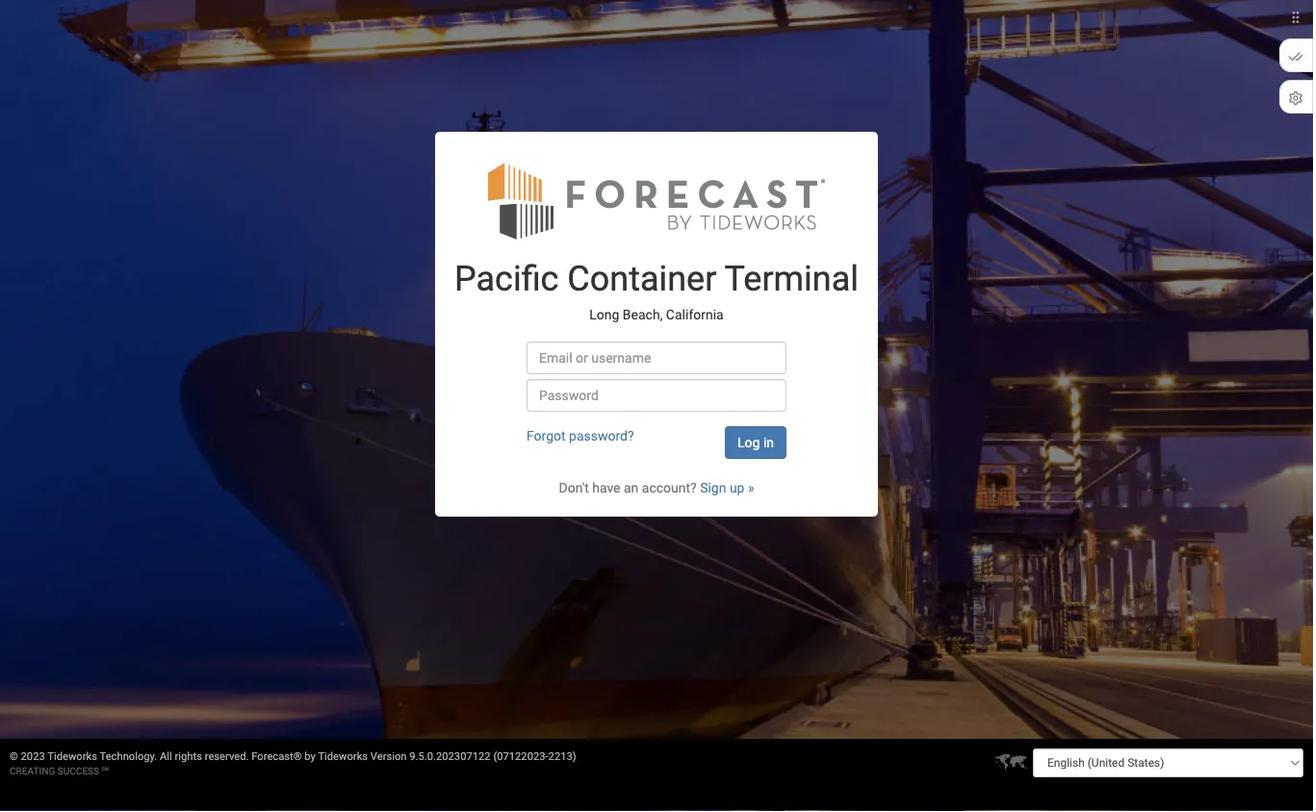 Task type: vqa. For each thing, say whether or not it's contained in the screenshot.
Long
yes



Task type: locate. For each thing, give the bounding box(es) containing it.
beach,
[[623, 307, 663, 323]]

up
[[730, 480, 745, 496]]

forecast®
[[252, 751, 302, 763]]

by
[[305, 751, 316, 763]]

Email or username text field
[[527, 342, 787, 375]]

Password password field
[[527, 380, 787, 412]]

forgot password? link
[[527, 428, 634, 444]]

california
[[666, 307, 724, 323]]

1 horizontal spatial tideworks
[[318, 751, 368, 763]]

password?
[[569, 428, 634, 444]]

forgot
[[527, 428, 566, 444]]

tideworks right by
[[318, 751, 368, 763]]

success
[[58, 766, 99, 777]]

sign
[[700, 480, 727, 496]]

pacific
[[455, 259, 559, 300]]

rights
[[175, 751, 202, 763]]

version
[[371, 751, 407, 763]]

creating
[[10, 766, 55, 777]]

don't
[[559, 480, 589, 496]]

tideworks
[[47, 751, 97, 763], [318, 751, 368, 763]]

0 horizontal spatial tideworks
[[47, 751, 97, 763]]

don't have an account? sign up »
[[559, 480, 755, 496]]

an
[[624, 480, 639, 496]]

sign up » link
[[700, 480, 755, 496]]

technology.
[[100, 751, 157, 763]]

1 tideworks from the left
[[47, 751, 97, 763]]

tideworks up success
[[47, 751, 97, 763]]



Task type: describe. For each thing, give the bounding box(es) containing it.
all
[[160, 751, 172, 763]]

have
[[592, 480, 621, 496]]

forecast® by tideworks image
[[488, 161, 825, 241]]

in
[[764, 435, 774, 451]]

container
[[568, 259, 717, 300]]

(07122023-
[[493, 751, 549, 763]]

pacific container terminal long beach, california
[[455, 259, 859, 323]]

terminal
[[725, 259, 859, 300]]

2213)
[[549, 751, 577, 763]]

account?
[[642, 480, 697, 496]]

reserved.
[[205, 751, 249, 763]]

log in button
[[725, 427, 787, 460]]

℠
[[102, 766, 109, 777]]

log
[[738, 435, 760, 451]]

© 2023 tideworks technology. all rights reserved. forecast® by tideworks version 9.5.0.202307122 (07122023-2213) creating success ℠
[[10, 751, 577, 777]]

2023
[[21, 751, 45, 763]]

»
[[748, 480, 755, 496]]

long
[[590, 307, 620, 323]]

2 tideworks from the left
[[318, 751, 368, 763]]

9.5.0.202307122
[[410, 751, 491, 763]]

©
[[10, 751, 18, 763]]

forgot password? log in
[[527, 428, 774, 451]]



